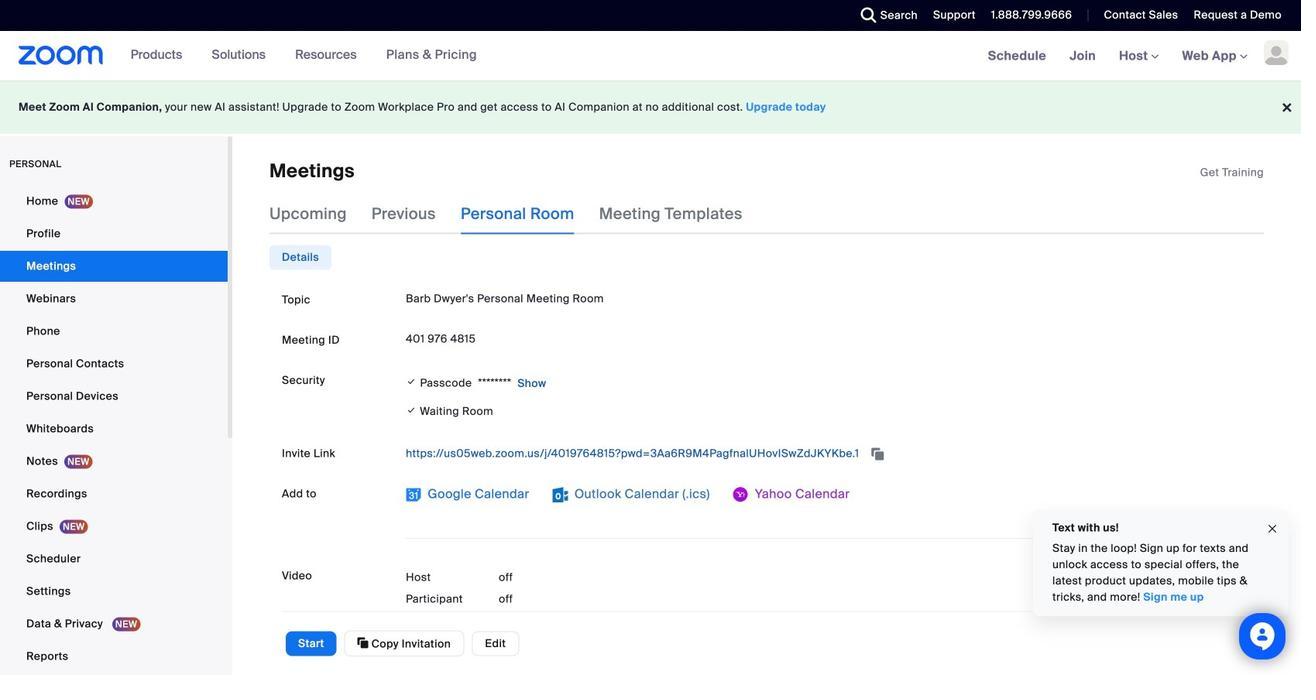 Task type: describe. For each thing, give the bounding box(es) containing it.
personal menu menu
[[0, 186, 228, 674]]

add to yahoo calendar image
[[734, 487, 749, 503]]

checked image
[[406, 402, 417, 419]]

meetings navigation
[[977, 31, 1302, 82]]

add to outlook calendar (.ics) image
[[553, 487, 568, 503]]

close image
[[1267, 521, 1279, 538]]

checked image
[[406, 374, 417, 390]]



Task type: vqa. For each thing, say whether or not it's contained in the screenshot.
zoom logo
yes



Task type: locate. For each thing, give the bounding box(es) containing it.
copy image
[[358, 637, 369, 651]]

copy url image
[[870, 449, 886, 460]]

product information navigation
[[104, 31, 489, 81]]

profile picture image
[[1265, 40, 1289, 65]]

tabs of meeting tab list
[[270, 194, 768, 234]]

tab
[[270, 245, 332, 270]]

tab list
[[270, 245, 332, 270]]

banner
[[0, 31, 1302, 82]]

application
[[1201, 165, 1265, 181]]

zoom logo image
[[19, 46, 104, 65]]

footer
[[0, 81, 1302, 134]]

add to google calendar image
[[406, 487, 422, 503]]



